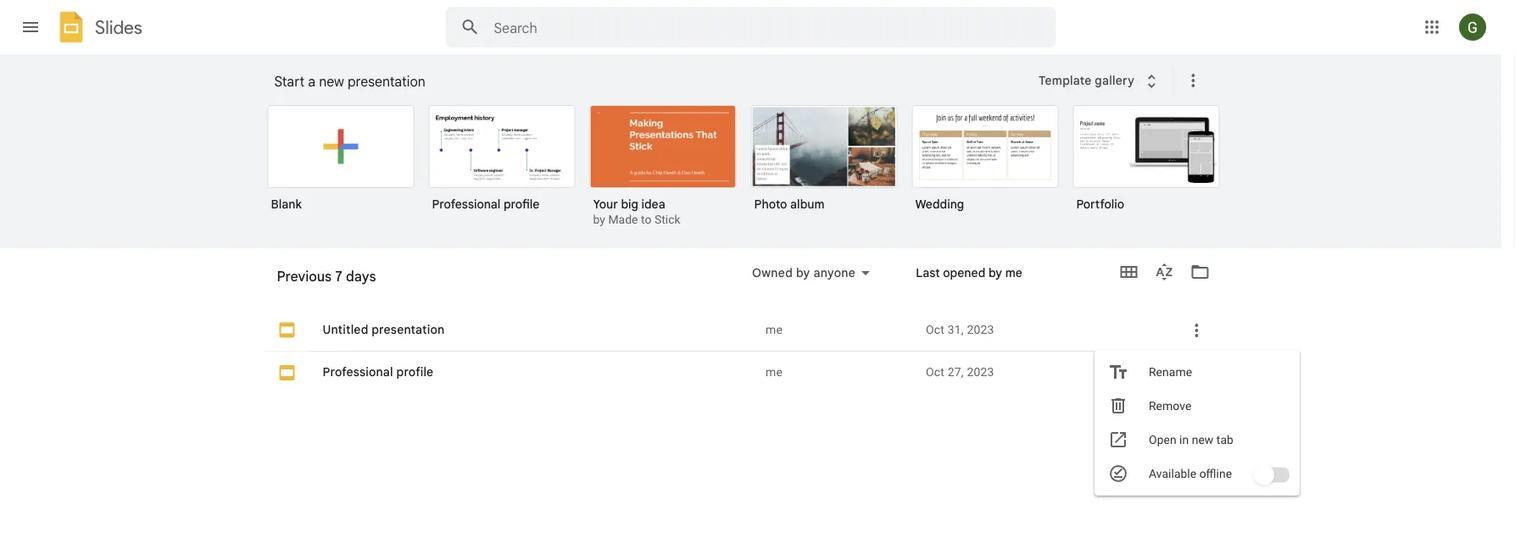 Task type: vqa. For each thing, say whether or not it's contained in the screenshot.
START A NEW PRESENTATION heading on the top
yes



Task type: locate. For each thing, give the bounding box(es) containing it.
1 horizontal spatial last
[[916, 266, 940, 280]]

1 2023 from the top
[[967, 323, 995, 337]]

professional
[[432, 197, 501, 212], [323, 365, 393, 380]]

portfolio option
[[1073, 105, 1220, 224]]

0 vertical spatial presentation
[[348, 73, 426, 90]]

1 horizontal spatial 7
[[335, 268, 343, 285]]

opened
[[943, 266, 986, 280], [839, 276, 881, 291]]

slides link
[[54, 10, 142, 48]]

menu
[[1095, 350, 1300, 496]]

oct inside "element"
[[926, 366, 945, 380]]

by
[[593, 213, 606, 227], [796, 266, 811, 280], [989, 266, 1003, 280], [884, 276, 898, 291]]

1 vertical spatial owned by me element
[[766, 364, 913, 381]]

by down "your"
[[593, 213, 606, 227]]

0 vertical spatial owned by me element
[[766, 322, 913, 339]]

2023 inside last opened by me oct 31, 2023 element
[[967, 323, 995, 337]]

profile for blank
[[504, 197, 540, 212]]

professional down untitled
[[323, 365, 393, 380]]

presentation right untitled
[[372, 323, 445, 338]]

new inside heading
[[319, 73, 344, 90]]

1 horizontal spatial professional
[[432, 197, 501, 212]]

professional profile option
[[429, 105, 576, 224], [263, 283, 1222, 561]]

oct 31, 2023
[[926, 323, 995, 337]]

0 horizontal spatial profile
[[397, 365, 434, 380]]

available
[[1149, 467, 1197, 481]]

me
[[1006, 266, 1023, 280], [901, 276, 918, 291], [766, 323, 783, 337], [766, 366, 783, 380]]

me inside the untitled presentation option
[[766, 323, 783, 337]]

presentation inside option
[[372, 323, 445, 338]]

previous
[[277, 268, 332, 285], [277, 275, 325, 290]]

menu inside the untitled presentation option
[[1095, 350, 1300, 496]]

menu containing rename
[[1095, 350, 1300, 496]]

album
[[791, 197, 825, 212]]

1 vertical spatial profile
[[397, 365, 434, 380]]

2023 for profile
[[967, 366, 995, 380]]

2023 inside last opened by me oct 27, 2023 "element"
[[967, 366, 995, 380]]

previous 7 days for last opened by me
[[277, 268, 376, 285]]

1 vertical spatial professional
[[323, 365, 393, 380]]

1 vertical spatial professional profile
[[323, 365, 434, 380]]

start a new presentation heading
[[274, 54, 1028, 109]]

owned by anyone button
[[741, 263, 881, 283]]

wedding option
[[912, 105, 1059, 224]]

1 vertical spatial oct
[[926, 366, 945, 380]]

last right owned
[[811, 276, 835, 291]]

presentation
[[348, 73, 426, 90], [372, 323, 445, 338]]

profile up previous 7 days heading
[[504, 197, 540, 212]]

0 vertical spatial new
[[319, 73, 344, 90]]

new right a
[[319, 73, 344, 90]]

new inside menu
[[1192, 433, 1214, 447]]

days
[[346, 268, 376, 285], [337, 275, 364, 290]]

0 vertical spatial oct
[[926, 323, 945, 337]]

0 vertical spatial 2023
[[967, 323, 995, 337]]

1 oct from the top
[[926, 323, 945, 337]]

1 vertical spatial professional profile option
[[263, 283, 1222, 561]]

days inside previous 7 days heading
[[346, 268, 376, 285]]

offline
[[1200, 467, 1233, 481]]

start a new presentation
[[274, 73, 426, 90]]

0 horizontal spatial last
[[811, 276, 835, 291]]

0 vertical spatial professional profile
[[432, 197, 540, 212]]

1 vertical spatial 2023
[[967, 366, 995, 380]]

owned by me element
[[766, 322, 913, 339], [766, 364, 913, 381]]

professional profile up previous 7 days heading
[[432, 197, 540, 212]]

last opened by me oct 31, 2023 element
[[926, 322, 1161, 339]]

7
[[335, 268, 343, 285], [328, 275, 334, 290]]

professional for blank
[[432, 197, 501, 212]]

1 owned by me element from the top
[[766, 322, 913, 339]]

previous 7 days inside heading
[[277, 268, 376, 285]]

professional up previous 7 days heading
[[432, 197, 501, 212]]

by right owned
[[796, 266, 811, 280]]

owned by anyone
[[752, 266, 856, 280]]

2 previous from the top
[[277, 275, 325, 290]]

1 vertical spatial presentation
[[372, 323, 445, 338]]

2023 right 27,
[[967, 366, 995, 380]]

1 previous 7 days from the top
[[277, 268, 376, 285]]

0 horizontal spatial professional
[[323, 365, 393, 380]]

your big idea option
[[590, 105, 737, 229]]

2 2023 from the top
[[967, 366, 995, 380]]

presentation right a
[[348, 73, 426, 90]]

2 oct from the top
[[926, 366, 945, 380]]

professional profile down untitled presentation
[[323, 365, 434, 380]]

oct
[[926, 323, 945, 337], [926, 366, 945, 380]]

oct left the 31,
[[926, 323, 945, 337]]

2 previous 7 days from the top
[[277, 275, 364, 290]]

1 vertical spatial new
[[1192, 433, 1214, 447]]

professional profile option for blank
[[429, 105, 576, 224]]

owned by me element inside professional profile option
[[766, 364, 913, 381]]

by right anyone at the right of the page
[[884, 276, 898, 291]]

oct for profile
[[926, 366, 945, 380]]

2023 for presentation
[[967, 323, 995, 337]]

open in new tab
[[1149, 433, 1234, 447]]

template gallery
[[1039, 73, 1135, 88]]

last up oct 31, 2023
[[916, 266, 940, 280]]

0 vertical spatial profile
[[504, 197, 540, 212]]

template gallery button
[[1028, 65, 1173, 96]]

last opened by me
[[916, 266, 1023, 280], [811, 276, 918, 291]]

2023
[[967, 323, 995, 337], [967, 366, 995, 380]]

by inside dropdown button
[[796, 266, 811, 280]]

2 owned by me element from the top
[[766, 364, 913, 381]]

1 horizontal spatial profile
[[504, 197, 540, 212]]

list box
[[268, 102, 1243, 249], [263, 240, 1300, 561]]

made to stick link
[[609, 213, 681, 227]]

photo album option
[[751, 105, 898, 224]]

days for last
[[346, 268, 376, 285]]

previous for untitled
[[277, 275, 325, 290]]

professional profile
[[432, 197, 540, 212], [323, 365, 434, 380]]

0 horizontal spatial new
[[319, 73, 344, 90]]

1 horizontal spatial opened
[[943, 266, 986, 280]]

2023 right the 31,
[[967, 323, 995, 337]]

profile
[[504, 197, 540, 212], [397, 365, 434, 380]]

rename
[[1149, 365, 1193, 379]]

7 inside heading
[[335, 268, 343, 285]]

blank
[[271, 197, 302, 212]]

oct inside the untitled presentation option
[[926, 323, 945, 337]]

oct left 27,
[[926, 366, 945, 380]]

profile down untitled presentation
[[397, 365, 434, 380]]

1 horizontal spatial new
[[1192, 433, 1214, 447]]

previous 7 days
[[277, 268, 376, 285], [277, 275, 364, 290]]

previous inside heading
[[277, 268, 332, 285]]

a
[[308, 73, 316, 90]]

new right in
[[1192, 433, 1214, 447]]

1 previous from the top
[[277, 268, 332, 285]]

last
[[916, 266, 940, 280], [811, 276, 835, 291]]

0 vertical spatial professional
[[432, 197, 501, 212]]

stick
[[655, 213, 681, 227]]

new
[[319, 73, 344, 90], [1192, 433, 1214, 447]]

None search field
[[446, 7, 1056, 48]]

0 horizontal spatial 7
[[328, 275, 334, 290]]

0 vertical spatial professional profile option
[[429, 105, 576, 224]]



Task type: describe. For each thing, give the bounding box(es) containing it.
owned by me element for presentation
[[766, 322, 913, 339]]

new for presentation
[[319, 73, 344, 90]]

27,
[[948, 366, 964, 380]]

your
[[593, 197, 618, 212]]

portfolio
[[1077, 197, 1125, 212]]

previous 7 days heading
[[263, 249, 716, 303]]

me inside professional profile option
[[766, 366, 783, 380]]

made
[[609, 213, 638, 227]]

available offline
[[1149, 467, 1233, 481]]

new for tab
[[1192, 433, 1214, 447]]

main menu image
[[20, 17, 41, 37]]

last opened by me oct 27, 2023 element
[[926, 364, 1161, 381]]

by inside the your big idea by made to stick
[[593, 213, 606, 227]]

7 for untitled
[[328, 275, 334, 290]]

profile for untitled presentation
[[397, 365, 434, 380]]

search image
[[453, 10, 487, 44]]

blank option
[[268, 105, 414, 224]]

idea
[[642, 197, 666, 212]]

previous 7 days for untitled presentation
[[277, 275, 364, 290]]

presentation inside heading
[[348, 73, 426, 90]]

photo album
[[755, 197, 825, 212]]

in
[[1180, 433, 1189, 447]]

big
[[621, 197, 639, 212]]

list box containing blank
[[268, 102, 1243, 249]]

photo
[[755, 197, 788, 212]]

start
[[274, 73, 305, 90]]

slides
[[95, 16, 142, 39]]

untitled presentation
[[323, 323, 445, 338]]

anyone
[[814, 266, 856, 280]]

untitled presentation option
[[263, 240, 1300, 561]]

owned by me element for profile
[[766, 364, 913, 381]]

Search bar text field
[[494, 20, 1014, 36]]

owned
[[752, 266, 793, 280]]

0 horizontal spatial opened
[[839, 276, 881, 291]]

untitled
[[323, 323, 369, 338]]

previous for last
[[277, 268, 332, 285]]

your big idea by made to stick
[[593, 197, 681, 227]]

list box containing untitled presentation
[[263, 240, 1300, 561]]

by up oct 31, 2023
[[989, 266, 1003, 280]]

open
[[1149, 433, 1177, 447]]

professional profile for blank
[[432, 197, 540, 212]]

oct for presentation
[[926, 323, 945, 337]]

oct 27, 2023
[[926, 366, 995, 380]]

template
[[1039, 73, 1092, 88]]

professional profile for untitled presentation
[[323, 365, 434, 380]]

remove
[[1149, 399, 1192, 413]]

more actions. image
[[1180, 70, 1204, 91]]

7 for last
[[335, 268, 343, 285]]

professional for untitled presentation
[[323, 365, 393, 380]]

tab
[[1217, 433, 1234, 447]]

gallery
[[1095, 73, 1135, 88]]

wedding
[[916, 197, 965, 212]]

days for untitled
[[337, 275, 364, 290]]

to
[[641, 213, 652, 227]]

31,
[[948, 323, 964, 337]]

professional profile option for untitled presentation
[[263, 283, 1222, 561]]



